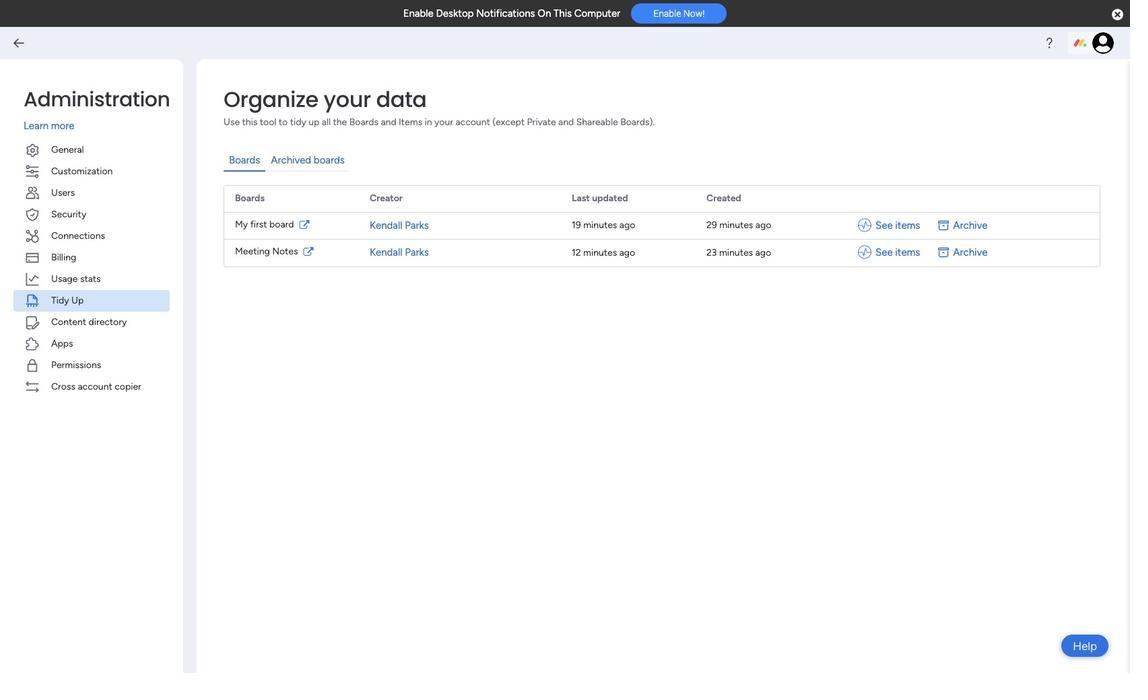 Task type: describe. For each thing, give the bounding box(es) containing it.
1 vertical spatial boards
[[229, 154, 260, 166]]

1 and from the left
[[381, 117, 397, 128]]

0 horizontal spatial account
[[78, 381, 112, 392]]

creator
[[370, 193, 403, 204]]

more
[[51, 120, 74, 132]]

this
[[242, 117, 258, 128]]

v2 activity log image for 29 minutes ago
[[858, 217, 876, 235]]

usage
[[51, 273, 78, 285]]

29
[[707, 220, 717, 231]]

archived boards link
[[266, 151, 350, 171]]

all
[[322, 117, 331, 128]]

kendall for my first board
[[370, 219, 403, 232]]

general
[[51, 144, 84, 155]]

external link image for my first board
[[299, 220, 310, 230]]

computer
[[575, 7, 621, 20]]

items for 29 minutes ago
[[896, 219, 920, 232]]

enable desktop notifications on this computer
[[403, 7, 621, 20]]

2 row from the top
[[224, 239, 1100, 266]]

items for 23 minutes ago
[[896, 247, 920, 259]]

updated
[[592, 193, 628, 204]]

29 minutes ago
[[707, 220, 772, 231]]

board
[[270, 219, 294, 230]]

learn
[[24, 120, 49, 132]]

tool
[[260, 117, 276, 128]]

users
[[51, 187, 75, 198]]

ago for 12 minutes ago
[[620, 247, 635, 258]]

use
[[224, 117, 240, 128]]

first
[[250, 219, 267, 230]]

connections
[[51, 230, 105, 242]]

minutes for 19
[[584, 220, 617, 231]]

enable for enable now!
[[654, 8, 681, 19]]

parks for my first board
[[405, 219, 429, 232]]

dapulse close image
[[1112, 8, 1124, 22]]

content directory
[[51, 316, 127, 328]]

administration learn more
[[24, 85, 170, 132]]

enable for enable desktop notifications on this computer
[[403, 7, 434, 20]]

1 vertical spatial your
[[435, 117, 453, 128]]

directory
[[89, 316, 127, 328]]

back to workspace image
[[12, 36, 26, 50]]

account inside organize your data use this tool to tidy up all the boards and items in your account (except private and shareable boards).
[[456, 117, 490, 128]]

in
[[425, 117, 432, 128]]

desktop
[[436, 7, 474, 20]]

boards inside table
[[235, 193, 265, 204]]

billing
[[51, 252, 76, 263]]

apps
[[51, 338, 73, 349]]

minutes for 29
[[720, 220, 753, 231]]

(except
[[493, 117, 525, 128]]

kendall parks image
[[1093, 32, 1114, 54]]

23 minutes ago
[[707, 247, 771, 258]]

table containing kendall parks
[[224, 185, 1101, 267]]

19
[[572, 220, 581, 231]]

19 minutes ago
[[572, 220, 635, 231]]

enable now! button
[[631, 4, 727, 24]]

now!
[[684, 8, 705, 19]]

see items link for 29 minutes ago
[[858, 217, 920, 235]]

copier
[[115, 381, 141, 392]]

kendall for meeting notes
[[370, 247, 403, 259]]

see for 23 minutes ago
[[876, 247, 893, 259]]

row group containing boards
[[224, 186, 1100, 213]]



Task type: locate. For each thing, give the bounding box(es) containing it.
0 vertical spatial account
[[456, 117, 490, 128]]

learn more link
[[24, 119, 170, 134]]

organize
[[224, 84, 319, 115]]

the
[[333, 117, 347, 128]]

boards right the
[[349, 117, 379, 128]]

minutes right 29
[[720, 220, 753, 231]]

1 see items from the top
[[876, 219, 920, 232]]

account
[[456, 117, 490, 128], [78, 381, 112, 392]]

0 vertical spatial external link image
[[299, 220, 310, 230]]

0 vertical spatial see items
[[876, 219, 920, 232]]

meeting notes
[[235, 246, 298, 258]]

and left items on the left
[[381, 117, 397, 128]]

2 row group from the top
[[224, 213, 1100, 266]]

my
[[235, 219, 248, 230]]

1 kendall from the top
[[370, 219, 403, 232]]

1 kendall parks link from the top
[[370, 218, 429, 233]]

items
[[399, 117, 423, 128]]

security
[[51, 209, 86, 220]]

external link image right board
[[299, 220, 310, 230]]

created
[[707, 193, 741, 204]]

1 parks from the top
[[405, 219, 429, 232]]

1 vertical spatial kendall
[[370, 247, 403, 259]]

1 see from the top
[[876, 219, 893, 232]]

enable left the 'desktop'
[[403, 7, 434, 20]]

your up the
[[324, 84, 371, 115]]

boards).
[[621, 117, 655, 128]]

boards
[[314, 154, 345, 166]]

my first board
[[235, 219, 294, 230]]

1 vertical spatial see
[[876, 247, 893, 259]]

1 horizontal spatial and
[[559, 117, 574, 128]]

see items link
[[858, 217, 920, 235], [858, 244, 920, 262]]

0 vertical spatial your
[[324, 84, 371, 115]]

archive for 23 minutes ago
[[953, 247, 988, 259]]

data
[[376, 84, 427, 115]]

row group
[[224, 186, 1100, 213], [224, 213, 1100, 266]]

1 archive link from the top
[[937, 217, 988, 235]]

see
[[876, 219, 893, 232], [876, 247, 893, 259]]

1 vertical spatial external link image
[[304, 247, 314, 258]]

2 and from the left
[[559, 117, 574, 128]]

2 archive link from the top
[[937, 244, 988, 262]]

row
[[224, 213, 1100, 239], [224, 239, 1100, 266]]

customization
[[51, 165, 113, 177]]

kendall
[[370, 219, 403, 232], [370, 247, 403, 259]]

boards down this
[[229, 154, 260, 166]]

1 archive from the top
[[953, 219, 988, 232]]

0 vertical spatial kendall
[[370, 219, 403, 232]]

2 archive from the top
[[953, 247, 988, 259]]

minutes right 12 on the top of page
[[583, 247, 617, 258]]

minutes right 23
[[719, 247, 753, 258]]

2 see from the top
[[876, 247, 893, 259]]

1 vertical spatial parks
[[405, 247, 429, 259]]

kendall parks for meeting notes
[[370, 247, 429, 259]]

0 horizontal spatial and
[[381, 117, 397, 128]]

and right "private"
[[559, 117, 574, 128]]

12 minutes ago
[[572, 247, 635, 258]]

1 vertical spatial v2 activity log image
[[858, 244, 876, 262]]

0 vertical spatial see
[[876, 219, 893, 232]]

2 items from the top
[[896, 247, 920, 259]]

this
[[554, 7, 572, 20]]

help image
[[1043, 36, 1056, 50]]

see items for 23 minutes ago
[[876, 247, 920, 259]]

12
[[572, 247, 581, 258]]

1 kendall parks from the top
[[370, 219, 429, 232]]

parks for meeting notes
[[405, 247, 429, 259]]

boards link
[[224, 151, 266, 171]]

ago up '23 minutes ago'
[[756, 220, 772, 231]]

2 vertical spatial boards
[[235, 193, 265, 204]]

0 vertical spatial items
[[896, 219, 920, 232]]

last updated
[[572, 193, 628, 204]]

0 horizontal spatial your
[[324, 84, 371, 115]]

notes
[[272, 246, 298, 258]]

1 vertical spatial archive link
[[937, 244, 988, 262]]

2 kendall parks link from the top
[[370, 245, 429, 261]]

v2 activity log image
[[858, 217, 876, 235], [858, 244, 876, 262]]

0 vertical spatial archive
[[953, 219, 988, 232]]

help button
[[1062, 635, 1109, 658]]

1 vertical spatial kendall parks
[[370, 247, 429, 259]]

1 row group from the top
[[224, 186, 1100, 213]]

0 vertical spatial archive link
[[937, 217, 988, 235]]

content
[[51, 316, 86, 328]]

enable left now!
[[654, 8, 681, 19]]

1 vertical spatial items
[[896, 247, 920, 259]]

help
[[1073, 640, 1097, 653]]

row group down updated
[[224, 213, 1100, 266]]

kendall parks link
[[370, 218, 429, 233], [370, 245, 429, 261]]

on
[[538, 7, 551, 20]]

2 kendall from the top
[[370, 247, 403, 259]]

boards inside organize your data use this tool to tidy up all the boards and items in your account (except private and shareable boards).
[[349, 117, 379, 128]]

see for 29 minutes ago
[[876, 219, 893, 232]]

0 horizontal spatial enable
[[403, 7, 434, 20]]

your
[[324, 84, 371, 115], [435, 117, 453, 128]]

kendall parks for my first board
[[370, 219, 429, 232]]

column header
[[831, 186, 1100, 213]]

2 see items from the top
[[876, 247, 920, 259]]

see items for 29 minutes ago
[[876, 219, 920, 232]]

minutes for 12
[[583, 247, 617, 258]]

ago for 19 minutes ago
[[620, 220, 635, 231]]

notifications
[[476, 7, 535, 20]]

1 horizontal spatial your
[[435, 117, 453, 128]]

v2 activity log image for 23 minutes ago
[[858, 244, 876, 262]]

1 horizontal spatial account
[[456, 117, 490, 128]]

administration
[[24, 85, 170, 114]]

ago for 29 minutes ago
[[756, 220, 772, 231]]

1 row from the top
[[224, 213, 1100, 239]]

minutes right 19
[[584, 220, 617, 231]]

account left (except
[[456, 117, 490, 128]]

last
[[572, 193, 590, 204]]

1 horizontal spatial enable
[[654, 8, 681, 19]]

ago for 23 minutes ago
[[756, 247, 771, 258]]

see items link for 23 minutes ago
[[858, 244, 920, 262]]

0 vertical spatial parks
[[405, 219, 429, 232]]

tidy
[[290, 117, 306, 128]]

archive for 29 minutes ago
[[953, 219, 988, 232]]

1 see items link from the top
[[858, 217, 920, 235]]

permissions
[[51, 359, 101, 371]]

archive
[[953, 219, 988, 232], [953, 247, 988, 259]]

enable now!
[[654, 8, 705, 19]]

1 vertical spatial archive
[[953, 247, 988, 259]]

minutes for 23
[[719, 247, 753, 258]]

row up 23
[[224, 213, 1100, 239]]

enable inside button
[[654, 8, 681, 19]]

ago down updated
[[620, 220, 635, 231]]

items
[[896, 219, 920, 232], [896, 247, 920, 259]]

row down 29
[[224, 239, 1100, 266]]

0 vertical spatial boards
[[349, 117, 379, 128]]

boards
[[349, 117, 379, 128], [229, 154, 260, 166], [235, 193, 265, 204]]

1 vertical spatial kendall parks link
[[370, 245, 429, 261]]

archive link
[[937, 217, 988, 235], [937, 244, 988, 262]]

tidy up
[[51, 295, 84, 306]]

tidy
[[51, 295, 69, 306]]

cross
[[51, 381, 75, 392]]

1 items from the top
[[896, 219, 920, 232]]

archive link for 23 minutes ago
[[937, 244, 988, 262]]

parks
[[405, 219, 429, 232], [405, 247, 429, 259]]

kendall parks link for meeting notes
[[370, 245, 429, 261]]

to
[[279, 117, 288, 128]]

external link image for meeting notes
[[304, 247, 314, 258]]

kendall parks
[[370, 219, 429, 232], [370, 247, 429, 259]]

2 kendall parks from the top
[[370, 247, 429, 259]]

cross account copier
[[51, 381, 141, 392]]

meeting
[[235, 246, 270, 258]]

archive link for 29 minutes ago
[[937, 217, 988, 235]]

row group up 29
[[224, 186, 1100, 213]]

account down permissions
[[78, 381, 112, 392]]

organize your data use this tool to tidy up all the boards and items in your account (except private and shareable boards).
[[224, 84, 655, 128]]

archived
[[271, 154, 311, 166]]

up
[[71, 295, 84, 306]]

up
[[309, 117, 320, 128]]

usage stats
[[51, 273, 101, 285]]

0 vertical spatial kendall parks link
[[370, 218, 429, 233]]

private
[[527, 117, 556, 128]]

minutes
[[584, 220, 617, 231], [720, 220, 753, 231], [583, 247, 617, 258], [719, 247, 753, 258]]

1 v2 activity log image from the top
[[858, 217, 876, 235]]

your right in
[[435, 117, 453, 128]]

0 vertical spatial v2 activity log image
[[858, 217, 876, 235]]

archived boards
[[271, 154, 345, 166]]

row group containing kendall parks
[[224, 213, 1100, 266]]

1 vertical spatial see items link
[[858, 244, 920, 262]]

ago down 29 minutes ago
[[756, 247, 771, 258]]

external link image
[[299, 220, 310, 230], [304, 247, 314, 258]]

kendall parks link for my first board
[[370, 218, 429, 233]]

external link image right notes at top left
[[304, 247, 314, 258]]

ago
[[620, 220, 635, 231], [756, 220, 772, 231], [620, 247, 635, 258], [756, 247, 771, 258]]

boards up my
[[235, 193, 265, 204]]

0 vertical spatial see items link
[[858, 217, 920, 235]]

1 vertical spatial account
[[78, 381, 112, 392]]

enable
[[403, 7, 434, 20], [654, 8, 681, 19]]

0 vertical spatial kendall parks
[[370, 219, 429, 232]]

23
[[707, 247, 717, 258]]

and
[[381, 117, 397, 128], [559, 117, 574, 128]]

2 parks from the top
[[405, 247, 429, 259]]

1 vertical spatial see items
[[876, 247, 920, 259]]

see items
[[876, 219, 920, 232], [876, 247, 920, 259]]

ago down 19 minutes ago on the top right of page
[[620, 247, 635, 258]]

shareable
[[576, 117, 618, 128]]

2 v2 activity log image from the top
[[858, 244, 876, 262]]

table
[[224, 185, 1101, 267]]

stats
[[80, 273, 101, 285]]

2 see items link from the top
[[858, 244, 920, 262]]



Task type: vqa. For each thing, say whether or not it's contained in the screenshot.
2nd "Kendall Parks" from the bottom of the page
yes



